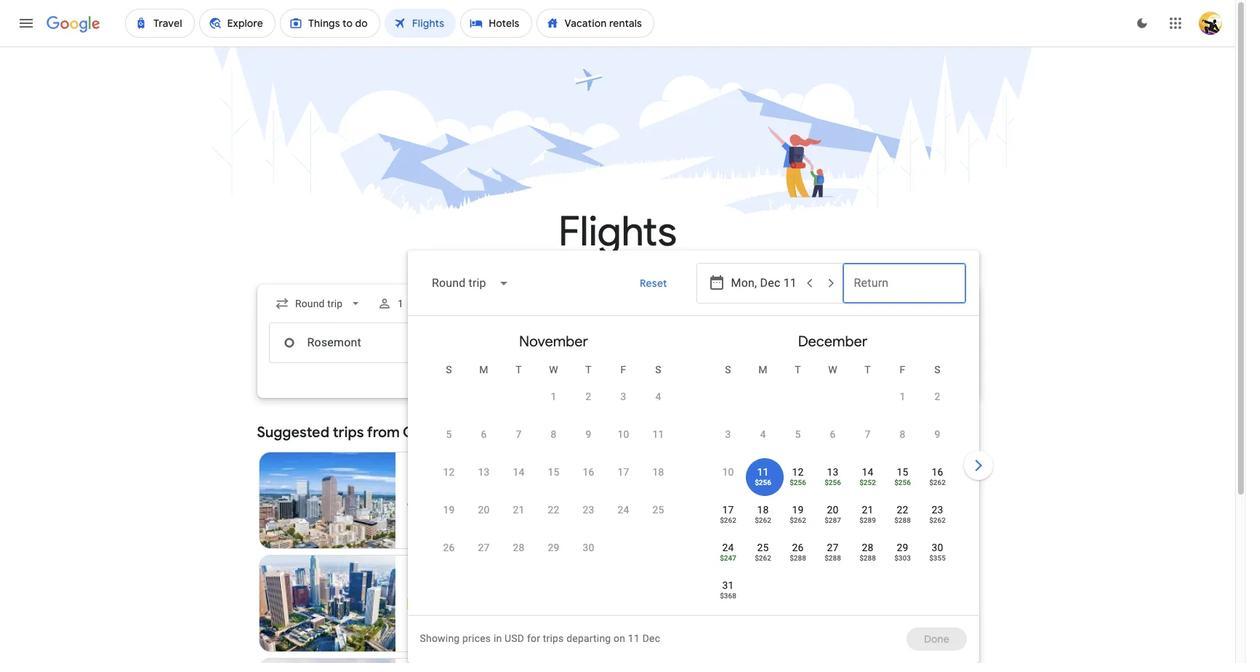 Task type: vqa. For each thing, say whether or not it's contained in the screenshot.
$158 is low for Economy — $186 cheaper than usual
no



Task type: locate. For each thing, give the bounding box(es) containing it.
1 vertical spatial 4
[[760, 429, 766, 441]]

24 inside the 24 'button'
[[618, 505, 629, 516]]

9 button
[[571, 428, 606, 462], [920, 428, 955, 462]]

2 6 button from the left
[[815, 428, 850, 462]]

9 button up thu, nov 16 element
[[571, 428, 606, 462]]

thu, nov 16 element
[[583, 465, 594, 480]]

row containing 5
[[432, 421, 676, 462]]

8 for the fri, dec 8 element
[[900, 429, 906, 441]]

2 – 9 down los angeles
[[428, 584, 451, 595]]

4 $256 from the left
[[894, 479, 911, 487]]

1 vertical spatial trips
[[543, 633, 564, 645]]

s up sat, dec 2 element
[[934, 364, 941, 376]]

10 inside november row group
[[618, 429, 629, 441]]

2 horizontal spatial 11
[[757, 467, 769, 478]]

0 horizontal spatial 19
[[443, 505, 455, 516]]

4 inside december row group
[[760, 429, 766, 441]]

2 , 256 us dollars element from the left
[[790, 479, 806, 487]]

None text field
[[269, 323, 474, 364]]

1 8 button from the left
[[536, 428, 571, 462]]

25 for 25 $262
[[757, 542, 769, 554]]

2 26 from the left
[[792, 542, 804, 554]]

2 7 button from the left
[[850, 428, 885, 462]]

7 for the thu, dec 7 element
[[865, 429, 871, 441]]

$262 up sun, dec 24 element
[[720, 517, 736, 525]]

1 14 from the left
[[513, 467, 525, 478]]

2 – 9
[[428, 481, 451, 492], [428, 584, 451, 595]]

t up thu, nov 2 element on the left of the page
[[585, 364, 592, 376]]

22 inside 22 $288
[[897, 505, 909, 516]]

18 inside button
[[653, 467, 664, 478]]

10 inside december row group
[[722, 467, 734, 478]]

2 12 from the left
[[792, 467, 804, 478]]

row containing 12
[[432, 459, 676, 500]]

5 button up tue, dec 12 element
[[781, 428, 815, 462]]

1 16 from the left
[[583, 467, 594, 478]]

0 horizontal spatial 28
[[513, 542, 525, 554]]

30 inside the 30 $355
[[932, 542, 943, 554]]

26 inside 26 $288
[[792, 542, 804, 554]]

2 27 from the left
[[827, 542, 839, 554]]

, 303 us dollars element
[[894, 555, 911, 563]]

0 horizontal spatial 14
[[513, 467, 525, 478]]

tue, nov 7 element
[[516, 428, 522, 442]]

1 f from the left
[[621, 364, 626, 376]]

1 $256 from the left
[[755, 479, 771, 487]]

1 1 button from the left
[[536, 390, 571, 425]]

f for november
[[621, 364, 626, 376]]

28 inside button
[[513, 542, 525, 554]]

hr
[[482, 495, 491, 507]]

13 button
[[466, 465, 501, 500]]

6 inside december row group
[[830, 429, 836, 441]]

0 horizontal spatial 6 button
[[466, 428, 501, 462]]

1 horizontal spatial 13
[[827, 467, 839, 478]]

$262 for 16
[[929, 479, 946, 487]]

0 horizontal spatial 21
[[513, 505, 525, 516]]

0 vertical spatial 2 – 9
[[428, 481, 451, 492]]

20 $287
[[825, 505, 841, 525]]

12 for 12
[[443, 467, 455, 478]]

$252
[[860, 479, 876, 487]]

11 inside the 11 $256
[[757, 467, 769, 478]]

14 for 14 $252
[[862, 467, 874, 478]]

, 247 us dollars element
[[720, 555, 736, 563]]

2 right fri, dec 1 element
[[935, 391, 941, 403]]

18 inside 18 $262
[[757, 505, 769, 516]]

12 inside button
[[443, 467, 455, 478]]

1 horizontal spatial 12
[[792, 467, 804, 478]]

thu, nov 30 element
[[583, 541, 594, 555]]

2
[[586, 391, 592, 403], [935, 391, 941, 403]]

4 button up sat, nov 11 element in the bottom right of the page
[[641, 390, 676, 425]]

f for december
[[900, 364, 906, 376]]

10 right the thu, nov 9 element
[[618, 429, 629, 441]]

23 button
[[571, 503, 606, 538]]

0 vertical spatial 25
[[653, 505, 664, 516]]

w down december
[[828, 364, 837, 376]]

3 left mon, dec 4 element
[[725, 429, 731, 441]]

w up wed, nov 1 element
[[549, 364, 558, 376]]

5 button inside november row group
[[432, 428, 466, 462]]

, 288 us dollars element
[[894, 517, 911, 525], [790, 555, 806, 563], [825, 555, 841, 563], [860, 555, 876, 563]]

$288 for 28
[[860, 555, 876, 563]]

14 up the , 252 us dollars element
[[862, 467, 874, 478]]

$262 right , 247 us dollars element
[[755, 555, 771, 563]]

, 355 us dollars element
[[929, 555, 946, 563]]

trips inside flight search box
[[543, 633, 564, 645]]

sun, nov 5 element
[[446, 428, 452, 442]]

, 262 us dollars element up sat, dec 30 element
[[929, 517, 946, 525]]

1 horizontal spatial 29
[[897, 542, 909, 554]]

30 down 23 button
[[583, 542, 594, 554]]

21 inside 21 $289
[[862, 505, 874, 516]]

$256 up wed, dec 20 element
[[825, 479, 841, 487]]

5 left wed, dec 6 element
[[795, 429, 801, 441]]

15 for 15 $256
[[897, 467, 909, 478]]

29 inside "button"
[[548, 542, 560, 554]]

fri, nov 3 element
[[621, 390, 626, 404]]

11 $256
[[755, 467, 771, 487]]

m up mon, nov 6 element
[[479, 364, 488, 376]]

15 inside 15 'button'
[[548, 467, 560, 478]]

4 for 4 hr 1 min
[[473, 495, 479, 507]]

sun, nov 26 element
[[443, 541, 455, 555]]

24 down 17 button
[[618, 505, 629, 516]]

4 left hr
[[473, 495, 479, 507]]

6 left the tue, nov 7 element
[[481, 429, 487, 441]]

2 7 from the left
[[865, 429, 871, 441]]

0 horizontal spatial 10 button
[[606, 428, 641, 462]]

1 22 from the left
[[548, 505, 560, 516]]

3 inside november row group
[[621, 391, 626, 403]]

17
[[618, 467, 629, 478], [722, 505, 734, 516]]

4 inside suggested trips from charlotte region
[[473, 495, 479, 507]]

0 horizontal spatial 29
[[548, 542, 560, 554]]

$288
[[894, 517, 911, 525], [790, 555, 806, 563], [825, 555, 841, 563], [860, 555, 876, 563]]

1 horizontal spatial 7 button
[[850, 428, 885, 462]]

1 w from the left
[[549, 364, 558, 376]]

sat, nov 11 element
[[653, 428, 664, 442]]

0 horizontal spatial 22
[[548, 505, 560, 516]]

27 for 27
[[478, 542, 490, 554]]

0 vertical spatial 11
[[653, 429, 664, 441]]

tue, dec 12 element
[[792, 465, 804, 480]]

s down departure text field
[[725, 364, 731, 376]]

trips right for on the bottom of page
[[543, 633, 564, 645]]

1 horizontal spatial 20
[[827, 505, 839, 516]]

2 13 from the left
[[827, 467, 839, 478]]

0 vertical spatial 10 button
[[606, 428, 641, 462]]

0 horizontal spatial 20
[[478, 505, 490, 516]]

1 27 from the left
[[478, 542, 490, 554]]

1 vertical spatial 24
[[722, 542, 734, 554]]

$256
[[755, 479, 771, 487], [790, 479, 806, 487], [825, 479, 841, 487], [894, 479, 911, 487]]

, 262 us dollars element for 25
[[755, 555, 771, 563]]

16 right fri, dec 15 element
[[932, 467, 943, 478]]

2 2 button from the left
[[920, 390, 955, 425]]

27 inside button
[[478, 542, 490, 554]]

22 for 22
[[548, 505, 560, 516]]

t down december
[[865, 364, 871, 376]]

14
[[513, 467, 525, 478], [862, 467, 874, 478]]

22 down 15 'button'
[[548, 505, 560, 516]]

, 288 us dollars element left 27 $288
[[790, 555, 806, 563]]

0 horizontal spatial 15
[[548, 467, 560, 478]]

, 368 us dollars element
[[720, 593, 736, 601]]

21 down 14 button
[[513, 505, 525, 516]]

tue, nov 14 element
[[513, 465, 525, 480]]

1 9 button from the left
[[571, 428, 606, 462]]

16 for 16
[[583, 467, 594, 478]]

0 vertical spatial 24
[[618, 505, 629, 516]]

1 vertical spatial 18
[[757, 505, 769, 516]]

grid
[[414, 322, 972, 625]]

suggested trips from charlotte region
[[257, 416, 978, 664]]

3 s from the left
[[725, 364, 731, 376]]

mon, dec 25 element
[[757, 541, 769, 555]]

1 button
[[536, 390, 571, 425], [885, 390, 920, 425]]

, 262 us dollars element for 23
[[929, 517, 946, 525]]

, 256 us dollars element up tue, dec 19 element
[[790, 479, 806, 487]]

12 inside 12 $256
[[792, 467, 804, 478]]

1 horizontal spatial f
[[900, 364, 906, 376]]

7 for the tue, nov 7 element
[[516, 429, 522, 441]]

0 horizontal spatial 7 button
[[501, 428, 536, 462]]

, 262 us dollars element up mon, dec 25 'element'
[[755, 517, 771, 525]]

3 right thu, nov 2 element on the left of the page
[[621, 391, 626, 403]]

2 5 button from the left
[[781, 428, 815, 462]]

1 vertical spatial 17
[[722, 505, 734, 516]]

12
[[443, 467, 455, 478], [792, 467, 804, 478]]

20 button
[[466, 503, 501, 538]]

Return text field
[[854, 324, 954, 363]]

29 inside 29 $303
[[897, 542, 909, 554]]

f up fri, dec 1 element
[[900, 364, 906, 376]]

mon, nov 20 element
[[478, 503, 490, 518]]

25 $262
[[755, 542, 771, 563]]

1 horizontal spatial 4 button
[[746, 428, 781, 462]]

$289
[[860, 517, 876, 525]]

4 left tue, dec 5 element
[[760, 429, 766, 441]]

2 vertical spatial dec
[[642, 633, 660, 645]]

1 horizontal spatial 25
[[757, 542, 769, 554]]

25 inside "button"
[[653, 505, 664, 516]]

1 horizontal spatial 2 button
[[920, 390, 955, 425]]

2 button up the thu, nov 9 element
[[571, 390, 606, 425]]

1 horizontal spatial 27
[[827, 542, 839, 554]]

1 23 from the left
[[583, 505, 594, 516]]

13 left thu, dec 14 element
[[827, 467, 839, 478]]

27 button
[[466, 541, 501, 576]]

$288 for 22
[[894, 517, 911, 525]]

8 button
[[536, 428, 571, 462], [885, 428, 920, 462]]

3 $256 from the left
[[825, 479, 841, 487]]

4 t from the left
[[865, 364, 871, 376]]

2 16 from the left
[[932, 467, 943, 478]]

22 down 15 $256
[[897, 505, 909, 516]]

23 inside button
[[583, 505, 594, 516]]

$262 for 23
[[929, 517, 946, 525]]

19
[[443, 505, 455, 516], [792, 505, 804, 516]]

14 inside 14 button
[[513, 467, 525, 478]]

21 inside button
[[513, 505, 525, 516]]

$288 left $303
[[860, 555, 876, 563]]

23
[[583, 505, 594, 516], [932, 505, 943, 516]]

25 for 25
[[653, 505, 664, 516]]

1 button for november
[[536, 390, 571, 425]]

2 right wed, nov 1 element
[[586, 391, 592, 403]]

1 horizontal spatial 23
[[932, 505, 943, 516]]

f
[[621, 364, 626, 376], [900, 364, 906, 376]]

12 up nonstop
[[443, 467, 455, 478]]

6 button up wed, dec 13 element
[[815, 428, 850, 462]]

3
[[621, 391, 626, 403], [725, 429, 731, 441]]

1 horizontal spatial 7
[[865, 429, 871, 441]]

1 horizontal spatial 9
[[935, 429, 941, 441]]

1 horizontal spatial 9 button
[[920, 428, 955, 462]]

explore
[[863, 427, 899, 440]]

in
[[494, 633, 502, 645]]

4 button up mon, dec 11, departure date. "element"
[[746, 428, 781, 462]]

1 30 from the left
[[583, 542, 594, 554]]

30 inside button
[[583, 542, 594, 554]]

10
[[618, 429, 629, 441], [722, 467, 734, 478]]

$262 for 25
[[755, 555, 771, 563]]

$256 for 11
[[755, 479, 771, 487]]

19 for 19
[[443, 505, 455, 516]]

7
[[516, 429, 522, 441], [865, 429, 871, 441]]

20 inside the 20 $287
[[827, 505, 839, 516]]

3 t from the left
[[795, 364, 801, 376]]

$256 up mon, dec 18 element
[[755, 479, 771, 487]]

20
[[478, 505, 490, 516], [827, 505, 839, 516]]

4 button
[[641, 390, 676, 425], [746, 428, 781, 462]]

8
[[551, 429, 557, 441], [900, 429, 906, 441]]

, 262 us dollars element right , 247 us dollars element
[[755, 555, 771, 563]]

1 2 from the left
[[586, 391, 592, 403]]

3 button up sun, dec 10 element
[[711, 428, 746, 462]]

31
[[722, 580, 734, 592]]

5
[[446, 429, 452, 441], [795, 429, 801, 441]]

1 horizontal spatial 14
[[862, 467, 874, 478]]

change appearance image
[[1125, 6, 1160, 41]]

6 for wed, dec 6 element
[[830, 429, 836, 441]]

0 horizontal spatial f
[[621, 364, 626, 376]]

1 5 from the left
[[446, 429, 452, 441]]

1 horizontal spatial 16
[[932, 467, 943, 478]]

1 vertical spatial dec
[[407, 584, 425, 595]]

0 horizontal spatial 4
[[473, 495, 479, 507]]

sat, nov 25 element
[[653, 503, 664, 518]]

4 , 256 us dollars element from the left
[[894, 479, 911, 487]]

fri, nov 10 element
[[618, 428, 629, 442]]

1 horizontal spatial 24
[[722, 542, 734, 554]]

23 down 16 $262 at right
[[932, 505, 943, 516]]

1 m from the left
[[479, 364, 488, 376]]

2 21 from the left
[[862, 505, 874, 516]]

1 vertical spatial 3
[[725, 429, 731, 441]]

28 inside 28 $288
[[862, 542, 874, 554]]

27 down 20 "button"
[[478, 542, 490, 554]]

0 horizontal spatial 24
[[618, 505, 629, 516]]

wed, dec 20 element
[[827, 503, 839, 518]]

1 button
[[371, 286, 430, 321]]

11 inside button
[[653, 429, 664, 441]]

2 – 9 up nonstop
[[428, 481, 451, 492]]

2 1 button from the left
[[885, 390, 920, 425]]

11
[[653, 429, 664, 441], [757, 467, 769, 478], [628, 633, 640, 645]]

s up charlotte
[[446, 364, 452, 376]]

17 inside 17 button
[[618, 467, 629, 478]]

2 2 – 9 from the top
[[428, 584, 451, 595]]

10 button up sun, dec 17 element
[[711, 465, 746, 500]]

, 288 us dollars element for 28
[[860, 555, 876, 563]]

26 up angeles
[[443, 542, 455, 554]]

1 horizontal spatial 2
[[935, 391, 941, 403]]

11 button
[[641, 428, 676, 462]]

2 for december
[[935, 391, 941, 403]]

, 289 us dollars element
[[860, 517, 876, 525]]

0 horizontal spatial 13
[[478, 467, 490, 478]]

search button
[[579, 382, 656, 412]]

0 horizontal spatial 2
[[586, 391, 592, 403]]

6 button
[[466, 428, 501, 462], [815, 428, 850, 462]]

0 horizontal spatial 23
[[583, 505, 594, 516]]

, 256 us dollars element up fri, dec 22 element
[[894, 479, 911, 487]]

thu, dec 7 element
[[865, 428, 871, 442]]

18 button
[[641, 465, 676, 500]]

$303
[[894, 555, 911, 563]]

2 14 from the left
[[862, 467, 874, 478]]

2 inside november row group
[[586, 391, 592, 403]]

4 inside november row group
[[655, 391, 661, 403]]

$143
[[567, 630, 589, 643]]

14 inside 14 $252
[[862, 467, 874, 478]]

2 8 button from the left
[[885, 428, 920, 462]]

$256 up fri, dec 22 element
[[894, 479, 911, 487]]

4 s from the left
[[934, 364, 941, 376]]

3 button up fri, nov 10 element
[[606, 390, 641, 425]]

0 horizontal spatial 12
[[443, 467, 455, 478]]

0 vertical spatial 18
[[653, 467, 664, 478]]

3 inside december row group
[[725, 429, 731, 441]]

dec inside flight search box
[[642, 633, 660, 645]]

25 down 18 $262 at the bottom
[[757, 542, 769, 554]]

$247
[[720, 555, 736, 563]]

9 button up the sat, dec 16 element
[[920, 428, 955, 462]]

2 19 from the left
[[792, 505, 804, 516]]

8 inside december row group
[[900, 429, 906, 441]]

denver
[[407, 465, 447, 479]]

1 horizontal spatial 8 button
[[885, 428, 920, 462]]

13 inside 13 $256
[[827, 467, 839, 478]]

8 right the tue, nov 7 element
[[551, 429, 557, 441]]

0 horizontal spatial 1 button
[[536, 390, 571, 425]]

0 horizontal spatial trips
[[333, 424, 364, 442]]

5 for tue, dec 5 element
[[795, 429, 801, 441]]

15 button
[[536, 465, 571, 500]]

5 left mon, nov 6 element
[[446, 429, 452, 441]]

Departure text field
[[731, 264, 798, 303]]

0 vertical spatial 10
[[618, 429, 629, 441]]

, 256 us dollars element
[[755, 479, 771, 487], [790, 479, 806, 487], [825, 479, 841, 487], [894, 479, 911, 487]]

2 2 from the left
[[935, 391, 941, 403]]

1 horizontal spatial 21
[[862, 505, 874, 516]]

1 horizontal spatial 6 button
[[815, 428, 850, 462]]

19 inside "19" button
[[443, 505, 455, 516]]

1 13 from the left
[[478, 467, 490, 478]]

0 horizontal spatial 26
[[443, 542, 455, 554]]

3 , 256 us dollars element from the left
[[825, 479, 841, 487]]

16 inside 16 $262
[[932, 467, 943, 478]]

sat, nov 18 element
[[653, 465, 664, 480]]

25 button
[[641, 503, 676, 538]]

, 288 us dollars element for 27
[[825, 555, 841, 563]]

1 12 from the left
[[443, 467, 455, 478]]

0 vertical spatial 4
[[655, 391, 661, 403]]

3 for sun, dec 3 "element"
[[725, 429, 731, 441]]

11 right on
[[628, 633, 640, 645]]

2 29 from the left
[[897, 542, 909, 554]]

18 for 18
[[653, 467, 664, 478]]

dec down los
[[407, 584, 425, 595]]

$256 up tue, dec 19 element
[[790, 479, 806, 487]]

4 for mon, dec 4 element
[[760, 429, 766, 441]]

4
[[655, 391, 661, 403], [760, 429, 766, 441], [473, 495, 479, 507]]

27 down $287
[[827, 542, 839, 554]]

1 20 from the left
[[478, 505, 490, 516]]

17 left sat, nov 18 element
[[618, 467, 629, 478]]

Flight search field
[[245, 251, 996, 664]]

16 for 16 $262
[[932, 467, 943, 478]]

2 m from the left
[[759, 364, 768, 376]]

15 left thu, nov 16 element
[[548, 467, 560, 478]]

1 6 from the left
[[481, 429, 487, 441]]

15 inside 15 $256
[[897, 467, 909, 478]]

1 horizontal spatial trips
[[543, 633, 564, 645]]

12 left wed, dec 13 element
[[792, 467, 804, 478]]

20 inside 20 "button"
[[478, 505, 490, 516]]

0 vertical spatial trips
[[333, 424, 364, 442]]

, 262 us dollars element for 16
[[929, 479, 946, 487]]

4 right search
[[655, 391, 661, 403]]

20 down 13 button
[[478, 505, 490, 516]]

angeles
[[429, 568, 473, 582]]

1 15 from the left
[[548, 467, 560, 478]]

7 button up thu, dec 14 element
[[850, 428, 885, 462]]

wed, nov 22 element
[[548, 503, 560, 518]]

1 inside suggested trips from charlotte region
[[494, 495, 499, 507]]

23 down 16 button
[[583, 505, 594, 516]]

grid inside flight search box
[[414, 322, 972, 625]]

23 inside 23 $262
[[932, 505, 943, 516]]

1 horizontal spatial 10
[[722, 467, 734, 478]]

24 button
[[606, 503, 641, 538]]

22 button
[[536, 503, 571, 538]]

1 2 – 9 from the top
[[428, 481, 451, 492]]

2 22 from the left
[[897, 505, 909, 516]]

26 button
[[432, 541, 466, 576]]

f inside november row group
[[621, 364, 626, 376]]

1 horizontal spatial w
[[828, 364, 837, 376]]

13 inside button
[[478, 467, 490, 478]]

2 button for november
[[571, 390, 606, 425]]

w inside november row group
[[549, 364, 558, 376]]

7 inside november row group
[[516, 429, 522, 441]]

0 horizontal spatial 4 button
[[641, 390, 676, 425]]

, 288 us dollars element up fri, dec 29 element
[[894, 517, 911, 525]]

19 down 12 button
[[443, 505, 455, 516]]

$262
[[929, 479, 946, 487], [720, 517, 736, 525], [755, 517, 771, 525], [790, 517, 806, 525], [929, 517, 946, 525], [755, 555, 771, 563]]

25
[[653, 505, 664, 516], [757, 542, 769, 554]]

29
[[548, 542, 560, 554], [897, 542, 909, 554]]

sat, dec 30 element
[[932, 541, 943, 555]]

2 vertical spatial 4
[[473, 495, 479, 507]]

5 inside november row group
[[446, 429, 452, 441]]

0 horizontal spatial 3
[[621, 391, 626, 403]]

19 for 19 $262
[[792, 505, 804, 516]]

1 horizontal spatial 30
[[932, 542, 943, 554]]

, 288 us dollars element left $303
[[860, 555, 876, 563]]

min
[[502, 495, 520, 507]]

1 8 from the left
[[551, 429, 557, 441]]

2 $256 from the left
[[790, 479, 806, 487]]

0 horizontal spatial 3 button
[[606, 390, 641, 425]]

fri, dec 29 element
[[897, 541, 909, 555]]

1 horizontal spatial 11
[[653, 429, 664, 441]]

1 horizontal spatial 5
[[795, 429, 801, 441]]

13 up hr
[[478, 467, 490, 478]]

dec
[[407, 481, 425, 492], [407, 584, 425, 595], [642, 633, 660, 645]]

wed, nov 29 element
[[548, 541, 560, 555]]

8 button up fri, dec 15 element
[[885, 428, 920, 462]]

fri, nov 17 element
[[618, 465, 629, 480]]

, 287 us dollars element
[[825, 517, 841, 525]]

$256 for 13
[[825, 479, 841, 487]]

row
[[536, 377, 676, 425], [885, 377, 955, 425], [432, 421, 676, 462], [711, 421, 955, 462], [432, 459, 676, 500], [711, 459, 955, 500], [432, 497, 676, 538], [711, 497, 955, 538], [432, 534, 606, 576], [711, 534, 955, 576]]

18 for 18 $262
[[757, 505, 769, 516]]

21 for 21 $289
[[862, 505, 874, 516]]

8 button inside december row group
[[885, 428, 920, 462]]

0 horizontal spatial 9 button
[[571, 428, 606, 462]]

None field
[[420, 266, 521, 301], [269, 291, 368, 317], [420, 266, 521, 301], [269, 291, 368, 317]]

2 button
[[571, 390, 606, 425], [920, 390, 955, 425]]

, 262 us dollars element for 17
[[720, 517, 736, 525]]

, 262 us dollars element
[[929, 479, 946, 487], [720, 517, 736, 525], [755, 517, 771, 525], [790, 517, 806, 525], [929, 517, 946, 525], [755, 555, 771, 563]]

, 262 us dollars element up sun, dec 24 element
[[720, 517, 736, 525]]

15 $256
[[894, 467, 911, 487]]

w inside december row group
[[828, 364, 837, 376]]

mon, nov 6 element
[[481, 428, 487, 442]]

0 vertical spatial 17
[[618, 467, 629, 478]]

24
[[618, 505, 629, 516], [722, 542, 734, 554]]

$262 up the sat, dec 23 element
[[929, 479, 946, 487]]

24 inside 24 $247
[[722, 542, 734, 554]]

9 inside november row group
[[586, 429, 592, 441]]

0 horizontal spatial 17
[[618, 467, 629, 478]]

1 , 256 us dollars element from the left
[[755, 479, 771, 487]]

1 horizontal spatial 4
[[655, 391, 661, 403]]

5 button
[[432, 428, 466, 462], [781, 428, 815, 462]]

, 256 us dollars element up wed, dec 20 element
[[825, 479, 841, 487]]

10 for sun, dec 10 element
[[722, 467, 734, 478]]

f up fri, nov 3 element
[[621, 364, 626, 376]]

15
[[548, 467, 560, 478], [897, 467, 909, 478]]

5 inside december row group
[[795, 429, 801, 441]]

24 up $247
[[722, 542, 734, 554]]

1 26 from the left
[[443, 542, 455, 554]]

0 horizontal spatial m
[[479, 364, 488, 376]]

flights
[[558, 206, 677, 258]]

1 5 button from the left
[[432, 428, 466, 462]]

28 for 28 $288
[[862, 542, 874, 554]]

15 for 15
[[548, 467, 560, 478]]

27
[[478, 542, 490, 554], [827, 542, 839, 554]]

8 inside november row group
[[551, 429, 557, 441]]

2 horizontal spatial 4
[[760, 429, 766, 441]]

7 left the fri, dec 8 element
[[865, 429, 871, 441]]

14 button
[[501, 465, 536, 500]]

2 15 from the left
[[897, 467, 909, 478]]

los
[[407, 568, 426, 582]]

18 down 11 button
[[653, 467, 664, 478]]

2 9 from the left
[[935, 429, 941, 441]]

19 inside the 19 $262
[[792, 505, 804, 516]]

18 down the 11 $256
[[757, 505, 769, 516]]

, 256 us dollars element up mon, dec 18 element
[[755, 479, 771, 487]]

17 inside 17 $262
[[722, 505, 734, 516]]

2 23 from the left
[[932, 505, 943, 516]]

2 w from the left
[[828, 364, 837, 376]]

1 21 from the left
[[513, 505, 525, 516]]

thu, nov 9 element
[[586, 428, 592, 442]]

9
[[586, 429, 592, 441], [935, 429, 941, 441]]

27 inside 27 $288
[[827, 542, 839, 554]]

2 20 from the left
[[827, 505, 839, 516]]

$262 up mon, dec 25 'element'
[[755, 517, 771, 525]]

20 up $287
[[827, 505, 839, 516]]

, 256 us dollars element for 12
[[790, 479, 806, 487]]

0 horizontal spatial 10
[[618, 429, 629, 441]]

22
[[548, 505, 560, 516], [897, 505, 909, 516]]

28
[[513, 542, 525, 554], [862, 542, 874, 554]]

destinations
[[901, 427, 961, 440]]

8 right explore on the right of page
[[900, 429, 906, 441]]

november row group
[[414, 322, 693, 610]]

2 8 from the left
[[900, 429, 906, 441]]

$256 for 12
[[790, 479, 806, 487]]

8 for wed, nov 8 element
[[551, 429, 557, 441]]

showing prices in usd for trips departing on 11 dec
[[420, 633, 660, 645]]

sun, dec 24 element
[[722, 541, 734, 555]]

thu, nov 2 element
[[586, 390, 592, 404]]

2 5 from the left
[[795, 429, 801, 441]]

7 inside december row group
[[865, 429, 871, 441]]

26 inside 26 button
[[443, 542, 455, 554]]

sat, dec 23 element
[[932, 503, 943, 518]]

trips
[[333, 424, 364, 442], [543, 633, 564, 645]]

suggested trips from charlotte
[[257, 424, 466, 442]]

4 for 'sat, nov 4' element
[[655, 391, 661, 403]]

16 inside button
[[583, 467, 594, 478]]

19 down 12 $256
[[792, 505, 804, 516]]

6 inside november row group
[[481, 429, 487, 441]]

1 28 from the left
[[513, 542, 525, 554]]

0 horizontal spatial 7
[[516, 429, 522, 441]]

21 button
[[501, 503, 536, 538]]

0 horizontal spatial 18
[[653, 467, 664, 478]]

9 right the fri, dec 8 element
[[935, 429, 941, 441]]

2 30 from the left
[[932, 542, 943, 554]]

2 28 from the left
[[862, 542, 874, 554]]

2 inside december row group
[[935, 391, 941, 403]]

1 29 from the left
[[548, 542, 560, 554]]

$288 up fri, dec 29 element
[[894, 517, 911, 525]]

0 horizontal spatial w
[[549, 364, 558, 376]]

0 vertical spatial dec
[[407, 481, 425, 492]]

1 2 button from the left
[[571, 390, 606, 425]]

17 left mon, dec 18 element
[[722, 505, 734, 516]]

1 vertical spatial 25
[[757, 542, 769, 554]]

28 down , 289 us dollars element
[[862, 542, 874, 554]]

1 horizontal spatial 3 button
[[711, 428, 746, 462]]

1 19 from the left
[[443, 505, 455, 516]]

sun, dec 10 element
[[722, 465, 734, 480]]

10 button
[[606, 428, 641, 462], [711, 465, 746, 500]]

0 horizontal spatial 9
[[586, 429, 592, 441]]

7 right mon, nov 6 element
[[516, 429, 522, 441]]

21 up , 289 us dollars element
[[862, 505, 874, 516]]

1 horizontal spatial 17
[[722, 505, 734, 516]]

1 horizontal spatial 15
[[897, 467, 909, 478]]

9 inside december row group
[[935, 429, 941, 441]]

0 horizontal spatial 5 button
[[432, 428, 466, 462]]

1 6 button from the left
[[466, 428, 501, 462]]

grid containing november
[[414, 322, 972, 625]]

1 9 from the left
[[586, 429, 592, 441]]

1 horizontal spatial 28
[[862, 542, 874, 554]]

0 horizontal spatial 30
[[583, 542, 594, 554]]

, 288 us dollars element right 26 $288
[[825, 555, 841, 563]]

1 button up the fri, dec 8 element
[[885, 390, 920, 425]]

0 horizontal spatial 8 button
[[536, 428, 571, 462]]

1 vertical spatial 10 button
[[711, 465, 746, 500]]

22 inside button
[[548, 505, 560, 516]]

f inside december row group
[[900, 364, 906, 376]]

24 $247
[[720, 542, 736, 563]]

t down november
[[516, 364, 522, 376]]

december row group
[[693, 322, 972, 614]]

11 right sun, dec 10 element
[[757, 467, 769, 478]]

1 t from the left
[[516, 364, 522, 376]]

2 6 from the left
[[830, 429, 836, 441]]

wed, nov 15 element
[[548, 465, 560, 480]]

m down departure text field
[[759, 364, 768, 376]]

2 f from the left
[[900, 364, 906, 376]]

0 horizontal spatial 5
[[446, 429, 452, 441]]

28 for 28
[[513, 542, 525, 554]]

1 horizontal spatial m
[[759, 364, 768, 376]]

1 7 from the left
[[516, 429, 522, 441]]

17 button
[[606, 465, 641, 500]]

, 252 us dollars element
[[860, 479, 876, 487]]

6 right tue, dec 5 element
[[830, 429, 836, 441]]

s up 'sat, nov 4' element
[[655, 364, 661, 376]]

25 inside 25 $262
[[757, 542, 769, 554]]

thu, dec 28 element
[[862, 541, 874, 555]]

1 horizontal spatial 26
[[792, 542, 804, 554]]

fri, dec 8 element
[[900, 428, 906, 442]]



Task type: describe. For each thing, give the bounding box(es) containing it.
4 hr 1 min
[[473, 495, 520, 507]]

sun, nov 12 element
[[443, 465, 455, 480]]

12 button
[[432, 465, 466, 500]]

17 $262
[[720, 505, 736, 525]]

2 t from the left
[[585, 364, 592, 376]]

2 vertical spatial 11
[[628, 633, 640, 645]]

reset
[[640, 277, 667, 290]]

sat, nov 4 element
[[655, 390, 661, 404]]

23 $262
[[929, 505, 946, 525]]

dec 2 – 9
[[407, 584, 451, 595]]

sun, nov 19 element
[[443, 503, 455, 518]]

21 for 21
[[513, 505, 525, 516]]

18 $262
[[755, 505, 771, 525]]

sun, dec 31 element
[[722, 579, 734, 593]]

1 s from the left
[[446, 364, 452, 376]]

30 $355
[[929, 542, 946, 563]]

, 256 us dollars element for 13
[[825, 479, 841, 487]]

5 button inside december row group
[[781, 428, 815, 462]]

, 288 us dollars element for 26
[[790, 555, 806, 563]]

showing
[[420, 633, 460, 645]]

6 button inside november row group
[[466, 428, 501, 462]]

13 for 13
[[478, 467, 490, 478]]

mon, nov 13 element
[[478, 465, 490, 480]]

thu, dec 14 element
[[862, 465, 874, 480]]

main menu image
[[17, 15, 35, 32]]

w for november
[[549, 364, 558, 376]]

los angeles
[[407, 568, 473, 582]]

11 for 11
[[653, 429, 664, 441]]

2 – 9 inside 'denver dec 2 – 9'
[[428, 481, 451, 492]]

19 button
[[432, 503, 466, 538]]

explore destinations button
[[845, 422, 978, 445]]

$288 for 27
[[825, 555, 841, 563]]

6 for mon, nov 6 element
[[481, 429, 487, 441]]

m for november
[[479, 364, 488, 376]]

1 7 button from the left
[[501, 428, 536, 462]]

28 button
[[501, 541, 536, 576]]

from
[[367, 424, 400, 442]]

1 vertical spatial 4 button
[[746, 428, 781, 462]]

0 vertical spatial 4 button
[[641, 390, 676, 425]]

sun, dec 17 element
[[722, 503, 734, 518]]

29 for 29
[[548, 542, 560, 554]]

0 vertical spatial 3 button
[[606, 390, 641, 425]]

w for december
[[828, 364, 837, 376]]

wed, nov 8 element
[[551, 428, 557, 442]]

reset button
[[622, 266, 685, 301]]

24 for 24
[[618, 505, 629, 516]]

thu, nov 23 element
[[583, 503, 594, 518]]

row containing 26
[[432, 534, 606, 576]]

row containing 24
[[711, 534, 955, 576]]

wed, dec 27 element
[[827, 541, 839, 555]]

13 $256
[[825, 467, 841, 487]]

16 button
[[571, 465, 606, 500]]

wed, dec 13 element
[[827, 465, 839, 480]]

fri, dec 15 element
[[897, 465, 909, 480]]

denver dec 2 – 9
[[407, 465, 451, 492]]

1 inside popup button
[[398, 298, 403, 310]]

tue, nov 21 element
[[513, 503, 525, 518]]

23 for 23 $262
[[932, 505, 943, 516]]

17 for 17 $262
[[722, 505, 734, 516]]

143 US dollars text field
[[567, 630, 589, 643]]

frontier image
[[407, 495, 419, 507]]

on
[[614, 633, 625, 645]]

22 $288
[[894, 505, 911, 525]]

, 262 us dollars element for 18
[[755, 517, 771, 525]]

$287
[[825, 517, 841, 525]]

2 s from the left
[[655, 364, 661, 376]]

1 vertical spatial 3 button
[[711, 428, 746, 462]]

3 for fri, nov 3 element
[[621, 391, 626, 403]]

$368
[[720, 593, 736, 601]]

search
[[611, 390, 645, 404]]

, 288 us dollars element for 22
[[894, 517, 911, 525]]

thu, dec 21 element
[[862, 503, 874, 518]]

trips inside suggested trips from charlotte region
[[333, 424, 364, 442]]

26 for 26
[[443, 542, 455, 554]]

21 $289
[[860, 505, 876, 525]]

sat, dec 9 element
[[935, 428, 941, 442]]

30 for 30
[[583, 542, 594, 554]]

26 for 26 $288
[[792, 542, 804, 554]]

11 for 11 $256
[[757, 467, 769, 478]]

fri, dec 1 element
[[900, 390, 906, 404]]

20 for 20 $287
[[827, 505, 839, 516]]

for
[[527, 633, 540, 645]]

27 for 27 $288
[[827, 542, 839, 554]]

fri, nov 24 element
[[618, 503, 629, 518]]

$262 for 19
[[790, 517, 806, 525]]

tue, dec 26 element
[[792, 541, 804, 555]]

tue, dec 5 element
[[795, 428, 801, 442]]

$288 for 26
[[790, 555, 806, 563]]

23 for 23
[[583, 505, 594, 516]]

13 for 13 $256
[[827, 467, 839, 478]]

$262 for 17
[[720, 517, 736, 525]]

9 for the thu, nov 9 element
[[586, 429, 592, 441]]

31 $368
[[720, 580, 736, 601]]

Return text field
[[854, 264, 954, 303]]

row containing 17
[[711, 497, 955, 538]]

, 256 us dollars element for 11
[[755, 479, 771, 487]]

24 for 24 $247
[[722, 542, 734, 554]]

Departure text field
[[731, 324, 831, 363]]

row containing 19
[[432, 497, 676, 538]]

19 $262
[[790, 505, 806, 525]]

27 $288
[[825, 542, 841, 563]]

29 button
[[536, 541, 571, 576]]

mon, dec 18 element
[[757, 503, 769, 518]]

november
[[519, 333, 588, 351]]

charlotte
[[403, 424, 466, 442]]

22 for 22 $288
[[897, 505, 909, 516]]

mon, nov 27 element
[[478, 541, 490, 555]]

wed, nov 1 element
[[551, 390, 557, 404]]

sat, dec 16 element
[[932, 465, 943, 480]]

1 inside december row group
[[900, 391, 906, 403]]

nonstop
[[425, 495, 464, 507]]

29 for 29 $303
[[897, 542, 909, 554]]

20 for 20
[[478, 505, 490, 516]]

prices
[[462, 633, 491, 645]]

mon, dec 11, departure date. element
[[757, 465, 769, 480]]

6 button inside december row group
[[815, 428, 850, 462]]

1 horizontal spatial 10 button
[[711, 465, 746, 500]]

fri, dec 22 element
[[897, 503, 909, 518]]

5 for sun, nov 5 element
[[446, 429, 452, 441]]

28 $288
[[860, 542, 876, 563]]

, 262 us dollars element for 19
[[790, 517, 806, 525]]

sat, dec 2 element
[[935, 390, 941, 404]]

10 for fri, nov 10 element
[[618, 429, 629, 441]]

mon, dec 4 element
[[760, 428, 766, 442]]

suggested
[[257, 424, 329, 442]]

1 button for december
[[885, 390, 920, 425]]

departing
[[567, 633, 611, 645]]

, 256 us dollars element for 15
[[894, 479, 911, 487]]

2 9 button from the left
[[920, 428, 955, 462]]

dec inside 'denver dec 2 – 9'
[[407, 481, 425, 492]]

row containing 3
[[711, 421, 955, 462]]

30 for 30 $355
[[932, 542, 943, 554]]

next image
[[961, 449, 996, 484]]

9 for sat, dec 9 element at the right of the page
[[935, 429, 941, 441]]

row containing 10
[[711, 459, 955, 500]]

2 button for december
[[920, 390, 955, 425]]

1 inside november row group
[[551, 391, 557, 403]]

tue, dec 19 element
[[792, 503, 804, 518]]

16 $262
[[929, 467, 946, 487]]

tue, nov 28 element
[[513, 541, 525, 555]]

$355
[[929, 555, 946, 563]]

2 for november
[[586, 391, 592, 403]]

26 $288
[[790, 542, 806, 563]]

december
[[798, 333, 868, 351]]

$256 for 15
[[894, 479, 911, 487]]

sun, dec 3 element
[[725, 428, 731, 442]]

usd
[[505, 633, 524, 645]]

14 for 14
[[513, 467, 525, 478]]

m for december
[[759, 364, 768, 376]]

12 $256
[[790, 467, 806, 487]]

14 $252
[[860, 467, 876, 487]]

30 button
[[571, 541, 606, 576]]

$262 for 18
[[755, 517, 771, 525]]

29 $303
[[894, 542, 911, 563]]

wed, dec 6 element
[[830, 428, 836, 442]]

17 for 17
[[618, 467, 629, 478]]

spirit image
[[407, 598, 419, 610]]

12 for 12 $256
[[792, 467, 804, 478]]

explore destinations
[[863, 427, 961, 440]]



